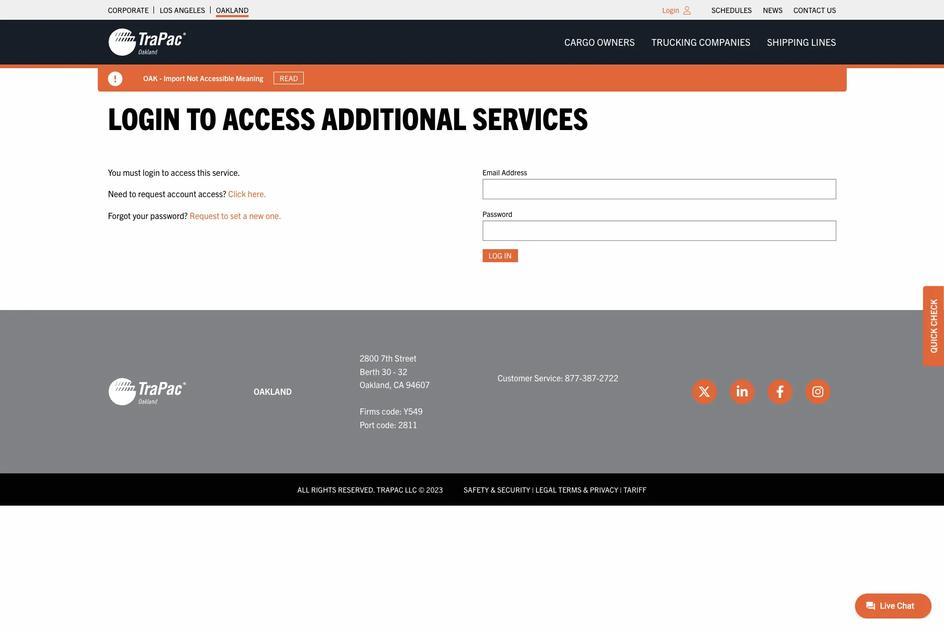 Task type: describe. For each thing, give the bounding box(es) containing it.
cargo owners
[[565, 36, 635, 48]]

y549
[[404, 406, 423, 417]]

trucking
[[652, 36, 697, 48]]

berth
[[360, 366, 380, 377]]

all rights reserved. trapac llc © 2023
[[298, 485, 443, 494]]

us
[[827, 5, 837, 15]]

legal terms & privacy link
[[536, 485, 619, 494]]

read
[[280, 73, 298, 83]]

you
[[108, 167, 121, 177]]

corporate
[[108, 5, 149, 15]]

need
[[108, 189, 127, 199]]

94607
[[406, 380, 430, 390]]

need to request account access? click here.
[[108, 189, 266, 199]]

- inside "2800 7th street berth 30 - 32 oakland, ca 94607"
[[393, 366, 396, 377]]

Email Address text field
[[483, 179, 837, 199]]

all
[[298, 485, 310, 494]]

street
[[395, 353, 417, 363]]

service:
[[535, 373, 564, 383]]

privacy
[[590, 485, 619, 494]]

Password password field
[[483, 221, 837, 241]]

security
[[498, 485, 531, 494]]

oak
[[143, 73, 158, 83]]

request
[[190, 210, 219, 221]]

here.
[[248, 189, 266, 199]]

schedules
[[712, 5, 752, 15]]

services
[[473, 98, 589, 136]]

tariff
[[624, 485, 647, 494]]

companies
[[700, 36, 751, 48]]

request to set a new one. link
[[190, 210, 281, 221]]

rights
[[311, 485, 337, 494]]

tariff link
[[624, 485, 647, 494]]

news
[[763, 5, 783, 15]]

account
[[167, 189, 196, 199]]

email address
[[483, 167, 528, 177]]

2023
[[426, 485, 443, 494]]

click here. link
[[228, 189, 266, 199]]

2 & from the left
[[584, 485, 589, 494]]

los angeles link
[[160, 3, 205, 17]]

access
[[223, 98, 316, 136]]

this
[[197, 167, 211, 177]]

a
[[243, 210, 247, 221]]

safety & security | legal terms & privacy | tariff
[[464, 485, 647, 494]]

safety
[[464, 485, 489, 494]]

your
[[133, 210, 148, 221]]

service.
[[212, 167, 240, 177]]

customer
[[498, 373, 533, 383]]

to right need
[[129, 189, 136, 199]]

shipping lines link
[[759, 32, 845, 53]]

customer service: 877-387-2722
[[498, 373, 619, 383]]

none submit inside "login to access additional services" main content
[[483, 249, 518, 262]]

contact us link
[[794, 3, 837, 17]]

safety & security link
[[464, 485, 531, 494]]

trapac
[[377, 485, 404, 494]]

0 vertical spatial code:
[[382, 406, 402, 417]]

to left 'set'
[[221, 210, 228, 221]]

quick check link
[[924, 286, 945, 366]]

request
[[138, 189, 165, 199]]

access
[[171, 167, 196, 177]]

read link
[[274, 72, 304, 84]]

los
[[160, 5, 173, 15]]

must
[[123, 167, 141, 177]]

new
[[249, 210, 264, 221]]

firms
[[360, 406, 380, 417]]

32
[[398, 366, 408, 377]]

quick check
[[929, 299, 940, 353]]

menu bar inside "banner"
[[557, 32, 845, 53]]

los angeles
[[160, 5, 205, 15]]

banner containing cargo owners
[[0, 20, 945, 92]]

footer containing 2800 7th street
[[0, 310, 945, 506]]

387-
[[583, 373, 600, 383]]

email
[[483, 167, 500, 177]]

firms code:  y549 port code:  2811
[[360, 406, 423, 430]]

2811
[[399, 420, 418, 430]]

terms
[[559, 485, 582, 494]]

corporate link
[[108, 3, 149, 17]]

2800 7th street berth 30 - 32 oakland, ca 94607
[[360, 353, 430, 390]]

oakland link
[[216, 3, 249, 17]]

menu bar containing schedules
[[707, 3, 842, 17]]

30
[[382, 366, 392, 377]]



Task type: locate. For each thing, give the bounding box(es) containing it.
| left tariff link
[[620, 485, 622, 494]]

login to access additional services main content
[[98, 98, 847, 279]]

trucking companies
[[652, 36, 751, 48]]

oakland,
[[360, 380, 392, 390]]

2 oakland image from the top
[[108, 377, 186, 406]]

& right safety
[[491, 485, 496, 494]]

additional
[[322, 98, 467, 136]]

shipping lines
[[768, 36, 837, 48]]

1 horizontal spatial oakland
[[254, 386, 292, 397]]

lines
[[812, 36, 837, 48]]

0 horizontal spatial oakland
[[216, 5, 249, 15]]

shipping
[[768, 36, 810, 48]]

1 | from the left
[[532, 485, 534, 494]]

banner
[[0, 20, 945, 92]]

1 vertical spatial code:
[[377, 420, 397, 430]]

click
[[228, 189, 246, 199]]

oakland image inside "banner"
[[108, 28, 186, 57]]

meaning
[[236, 73, 263, 83]]

©
[[419, 485, 425, 494]]

code: right port
[[377, 420, 397, 430]]

code: up 2811
[[382, 406, 402, 417]]

- inside "banner"
[[160, 73, 162, 83]]

1 horizontal spatial &
[[584, 485, 589, 494]]

- right 30
[[393, 366, 396, 377]]

ca
[[394, 380, 404, 390]]

1 vertical spatial menu bar
[[557, 32, 845, 53]]

- right oak
[[160, 73, 162, 83]]

0 vertical spatial oakland
[[216, 5, 249, 15]]

legal
[[536, 485, 557, 494]]

7th
[[381, 353, 393, 363]]

footer
[[0, 310, 945, 506]]

schedules link
[[712, 3, 752, 17]]

login to access additional services
[[108, 98, 589, 136]]

set
[[230, 210, 241, 221]]

menu bar containing cargo owners
[[557, 32, 845, 53]]

news link
[[763, 3, 783, 17]]

|
[[532, 485, 534, 494], [620, 485, 622, 494]]

to down oak - import not accessible meaning
[[187, 98, 217, 136]]

solid image
[[108, 72, 123, 86]]

0 horizontal spatial |
[[532, 485, 534, 494]]

access?
[[198, 189, 226, 199]]

1 horizontal spatial |
[[620, 485, 622, 494]]

login down oak
[[108, 98, 181, 136]]

2800
[[360, 353, 379, 363]]

0 vertical spatial -
[[160, 73, 162, 83]]

0 vertical spatial menu bar
[[707, 3, 842, 17]]

1 vertical spatial oakland
[[254, 386, 292, 397]]

login for login to access additional services
[[108, 98, 181, 136]]

password
[[483, 209, 513, 219]]

one.
[[266, 210, 281, 221]]

1 horizontal spatial -
[[393, 366, 396, 377]]

1 vertical spatial oakland image
[[108, 377, 186, 406]]

0 horizontal spatial -
[[160, 73, 162, 83]]

2 | from the left
[[620, 485, 622, 494]]

877-
[[565, 373, 583, 383]]

password?
[[150, 210, 188, 221]]

-
[[160, 73, 162, 83], [393, 366, 396, 377]]

port
[[360, 420, 375, 430]]

1 horizontal spatial login
[[663, 5, 680, 15]]

1 & from the left
[[491, 485, 496, 494]]

cargo
[[565, 36, 595, 48]]

login for login link
[[663, 5, 680, 15]]

menu bar up shipping
[[707, 3, 842, 17]]

contact
[[794, 5, 826, 15]]

& right terms
[[584, 485, 589, 494]]

trucking companies link
[[644, 32, 759, 53]]

menu bar
[[707, 3, 842, 17], [557, 32, 845, 53]]

contact us
[[794, 5, 837, 15]]

cargo owners link
[[557, 32, 644, 53]]

2722
[[600, 373, 619, 383]]

0 vertical spatial login
[[663, 5, 680, 15]]

0 horizontal spatial &
[[491, 485, 496, 494]]

oakland
[[216, 5, 249, 15], [254, 386, 292, 397]]

None submit
[[483, 249, 518, 262]]

forgot
[[108, 210, 131, 221]]

0 horizontal spatial login
[[108, 98, 181, 136]]

| left legal
[[532, 485, 534, 494]]

menu bar down light icon
[[557, 32, 845, 53]]

forgot your password? request to set a new one.
[[108, 210, 281, 221]]

import
[[164, 73, 185, 83]]

login
[[143, 167, 160, 177]]

1 vertical spatial -
[[393, 366, 396, 377]]

quick
[[929, 328, 940, 353]]

not
[[187, 73, 198, 83]]

0 vertical spatial oakland image
[[108, 28, 186, 57]]

to right 'login'
[[162, 167, 169, 177]]

login link
[[663, 5, 680, 15]]

login inside "login to access additional services" main content
[[108, 98, 181, 136]]

accessible
[[200, 73, 234, 83]]

to
[[187, 98, 217, 136], [162, 167, 169, 177], [129, 189, 136, 199], [221, 210, 228, 221]]

light image
[[684, 6, 691, 15]]

oakland inside footer
[[254, 386, 292, 397]]

oakland image
[[108, 28, 186, 57], [108, 377, 186, 406]]

reserved.
[[338, 485, 375, 494]]

llc
[[405, 485, 417, 494]]

oakland image for footer containing 2800 7th street
[[108, 377, 186, 406]]

&
[[491, 485, 496, 494], [584, 485, 589, 494]]

angeles
[[174, 5, 205, 15]]

oakland image for "banner" containing cargo owners
[[108, 28, 186, 57]]

1 vertical spatial login
[[108, 98, 181, 136]]

1 oakland image from the top
[[108, 28, 186, 57]]

address
[[502, 167, 528, 177]]

you must login to access this service.
[[108, 167, 240, 177]]

oak - import not accessible meaning
[[143, 73, 263, 83]]

oakland image inside footer
[[108, 377, 186, 406]]

login left light icon
[[663, 5, 680, 15]]



Task type: vqa. For each thing, say whether or not it's contained in the screenshot.
ONE associated with ONE Harbour
no



